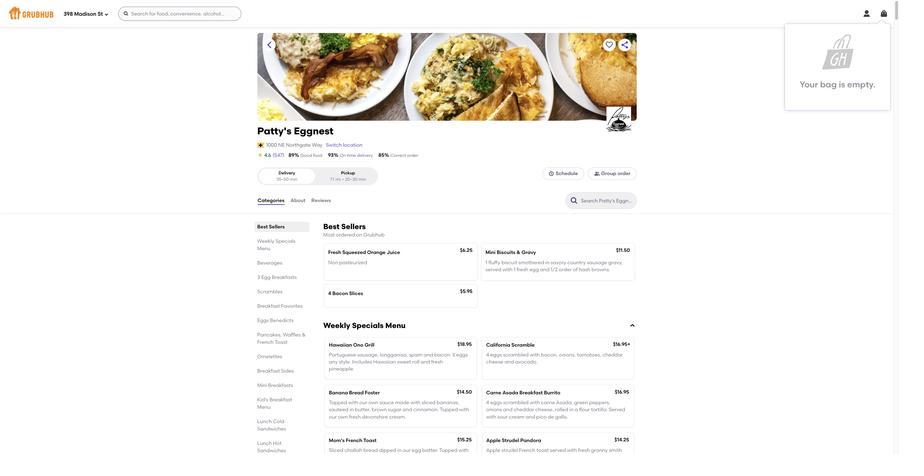 Task type: describe. For each thing, give the bounding box(es) containing it.
granny
[[592, 448, 608, 454]]

pickup
[[341, 171, 355, 176]]

3 egg breakfasts
[[257, 275, 297, 281]]

mini for mini biscuits & gravy
[[486, 250, 496, 256]]

scrambles tab
[[257, 289, 307, 296]]

min inside pickup 7.1 mi • 20–30 min
[[359, 177, 366, 182]]

of
[[573, 267, 578, 273]]

& for biscuits
[[517, 250, 521, 256]]

breakfast sides tab
[[257, 368, 307, 375]]

toast inside pancakes, waffles & french toast
[[275, 340, 288, 346]]

served inside 1 fluffy biscuit smothered in savory country sausage gravy, served with 1 fresh egg and 1/2 order of hash browns.
[[486, 267, 502, 273]]

best sellers most ordered on grubhub
[[324, 223, 385, 238]]

35–50
[[277, 177, 289, 182]]

cheese
[[487, 360, 504, 366]]

0 horizontal spatial 1
[[486, 260, 488, 266]]

sandwiches for hot
[[257, 449, 286, 455]]

grill
[[365, 343, 375, 349]]

$15.25
[[458, 438, 472, 444]]

in inside topped with our own sauce made with sliced bananas, sauteed in butter, brown sugar and cinnamon. topped with our own fresh devonshire cream.
[[350, 407, 354, 413]]

specials inside button
[[352, 321, 384, 330]]

biscuit
[[502, 260, 518, 266]]

food
[[313, 153, 323, 158]]

apple for apple strudel pandora
[[487, 438, 501, 444]]

and right 'spam'
[[424, 353, 434, 358]]

breakfast up carne
[[520, 390, 543, 396]]

non
[[328, 260, 338, 266]]

cheddar inside 4 eggs scrambled with carne asada, green peppers, onions and cheddar cheese, rolled in a flour tortilla. served with sour cream and pico de gallo.
[[514, 407, 535, 413]]

batter.
[[423, 448, 439, 454]]

best for best sellers
[[257, 224, 268, 230]]

pasteurized
[[340, 260, 367, 266]]

menu for weekly specials menu 'tab' on the left bottom of the page
[[257, 246, 271, 252]]

carne asada breakfast burrito
[[487, 390, 561, 396]]

strudel
[[502, 438, 520, 444]]

onions,
[[559, 353, 576, 358]]

eggs
[[257, 318, 269, 324]]

way
[[312, 142, 323, 148]]

biscuits
[[497, 250, 516, 256]]

fresh inside portuguese sausage, longganisa, spam and bacon. 3 eggs any style. includes hawaiian sweet roll and fresh pineapple.
[[432, 360, 443, 366]]

good
[[301, 153, 312, 158]]

madison
[[74, 11, 96, 17]]

pico
[[537, 415, 547, 421]]

1 horizontal spatial french
[[346, 438, 363, 444]]

caret left icon image
[[265, 41, 274, 49]]

favorites
[[281, 304, 303, 310]]

+
[[628, 342, 631, 348]]

with inside sliced challah bread dipped in our egg batter. topped with
[[459, 448, 469, 454]]

in inside 4 eggs scrambled with carne asada, green peppers, onions and cheddar cheese, rolled in a flour tortilla. served with sour cream and pico de gallo.
[[570, 407, 574, 413]]

specials inside the weekly specials menu
[[276, 239, 296, 245]]

lunch for lunch hot sandwiches
[[257, 441, 272, 447]]

best sellers tab
[[257, 224, 307, 231]]

lunch hot sandwiches
[[257, 441, 286, 455]]

1 vertical spatial toast
[[364, 438, 377, 444]]

ne
[[278, 142, 285, 148]]

bread
[[364, 448, 378, 454]]

burrito
[[544, 390, 561, 396]]

apple for apple strudel french toast served with fresh granny smith
[[487, 448, 501, 454]]

4 eggs scrambled with carne asada, green peppers, onions and cheddar cheese, rolled in a flour tortilla. served with sour cream and pico de gallo.
[[487, 400, 626, 421]]

group order
[[602, 171, 631, 177]]

search icon image
[[570, 197, 579, 205]]

cheddar inside the 4 eggs scrambled with bacon, onions, tomatoes, cheddar cheese and avocado.
[[603, 353, 623, 358]]

$14.25
[[615, 438, 630, 444]]

butter,
[[355, 407, 371, 413]]

order for group order
[[618, 171, 631, 177]]

pickup 7.1 mi • 20–30 min
[[330, 171, 366, 182]]

with up cheese,
[[530, 400, 540, 406]]

in inside sliced challah bread dipped in our egg batter. topped with
[[398, 448, 402, 454]]

0 vertical spatial our
[[360, 400, 368, 406]]

pandora
[[521, 438, 542, 444]]

eggs for $14.50
[[491, 400, 502, 406]]

scrambled for avocado.
[[504, 353, 529, 358]]

categories button
[[257, 188, 285, 214]]

tomatoes,
[[578, 353, 602, 358]]

country
[[568, 260, 586, 266]]

smith
[[610, 448, 623, 454]]

3 inside portuguese sausage, longganisa, spam and bacon. 3 eggs any style. includes hawaiian sweet roll and fresh pineapple.
[[453, 353, 455, 358]]

sliced
[[422, 400, 436, 406]]

mom's french toast
[[329, 438, 377, 444]]

fresh inside 1 fluffy biscuit smothered in savory country sausage gravy, served with 1 fresh egg and 1/2 order of hash browns.
[[517, 267, 529, 273]]

$16.95 +
[[614, 342, 631, 348]]

option group containing delivery 35–50 min
[[257, 168, 378, 186]]

with down onions
[[487, 415, 497, 421]]

hash
[[579, 267, 591, 273]]

and up the sour
[[504, 407, 513, 413]]

egg inside sliced challah bread dipped in our egg batter. topped with
[[412, 448, 421, 454]]

ono
[[354, 343, 364, 349]]

foster
[[365, 390, 380, 396]]

1 fluffy biscuit smothered in savory country sausage gravy, served with 1 fresh egg and 1/2 order of hash browns.
[[486, 260, 623, 273]]

slices
[[349, 291, 363, 297]]

4.6
[[265, 153, 271, 159]]

on
[[356, 232, 362, 238]]

$16.95 for $16.95 +
[[614, 342, 628, 348]]

save this restaurant button
[[603, 39, 616, 51]]

bacon,
[[542, 353, 558, 358]]

switch location
[[326, 142, 363, 148]]

sausage,
[[358, 353, 379, 358]]

kid's
[[257, 398, 269, 404]]

categories
[[258, 198, 285, 204]]

mini for mini breakfasts
[[257, 383, 267, 389]]

(547)
[[273, 153, 285, 159]]

menu for kid's breakfast menu tab
[[257, 405, 271, 411]]

our inside sliced challah bread dipped in our egg batter. topped with
[[403, 448, 411, 454]]

breakfast down scrambles
[[257, 304, 280, 310]]

omelettes tab
[[257, 354, 307, 361]]

good food
[[301, 153, 323, 158]]

breakfast down omelettes
[[257, 369, 280, 375]]

$16.95 for $16.95
[[615, 390, 630, 396]]

asada
[[503, 390, 519, 396]]

eggs for $18.95
[[491, 353, 502, 358]]

juice
[[387, 250, 400, 256]]

eggnest
[[294, 125, 334, 137]]

location
[[343, 142, 363, 148]]

banana bread foster
[[329, 390, 380, 396]]

4 for 4 bacon slices
[[328, 291, 332, 297]]

lunch cold sandwiches
[[257, 419, 286, 433]]

gravy,
[[609, 260, 623, 266]]

svg image inside weekly specials menu button
[[630, 323, 636, 329]]

delivery 35–50 min
[[277, 171, 298, 182]]

& for waffles
[[302, 333, 306, 339]]

$6.25
[[460, 248, 473, 254]]

89
[[289, 153, 295, 159]]

roll
[[413, 360, 420, 366]]

savory
[[551, 260, 567, 266]]

fluffy
[[489, 260, 501, 266]]

squeezed
[[343, 250, 366, 256]]

breakfast favorites tab
[[257, 303, 307, 310]]

group order button
[[589, 168, 637, 180]]

pineapple.
[[329, 367, 355, 373]]

schedule
[[556, 171, 579, 177]]

carne
[[487, 390, 502, 396]]

patty's eggnest
[[257, 125, 334, 137]]

gallo.
[[556, 415, 569, 421]]

scrambled for cheddar
[[504, 400, 529, 406]]

mini breakfasts
[[257, 383, 293, 389]]

best for best sellers most ordered on grubhub
[[324, 223, 340, 231]]

french inside apple strudel french toast served with fresh granny smith
[[519, 448, 536, 454]]

$14.50
[[457, 390, 472, 396]]

1 horizontal spatial own
[[369, 400, 379, 406]]

0 vertical spatial breakfasts
[[272, 275, 297, 281]]

sliced challah bread dipped in our egg batter. topped with
[[329, 448, 469, 455]]

fresh inside apple strudel french toast served with fresh granny smith
[[579, 448, 590, 454]]

svg image inside main navigation 'navigation'
[[863, 9, 872, 18]]

asada,
[[557, 400, 573, 406]]

french inside pancakes, waffles & french toast
[[257, 340, 274, 346]]

people icon image
[[595, 171, 600, 177]]

and inside the 4 eggs scrambled with bacon, onions, tomatoes, cheddar cheese and avocado.
[[505, 360, 514, 366]]

sellers for best sellers most ordered on grubhub
[[342, 223, 366, 231]]

mini breakfasts tab
[[257, 382, 307, 390]]

cheese,
[[536, 407, 554, 413]]

fresh squeezed orange juice
[[328, 250, 400, 256]]



Task type: vqa. For each thing, say whether or not it's contained in the screenshot.
the do
no



Task type: locate. For each thing, give the bounding box(es) containing it.
0 horizontal spatial &
[[302, 333, 306, 339]]

1 vertical spatial 3
[[453, 353, 455, 358]]

in
[[546, 260, 550, 266], [350, 407, 354, 413], [570, 407, 574, 413], [398, 448, 402, 454]]

own down sauteed at left bottom
[[338, 415, 348, 421]]

2 sandwiches from the top
[[257, 449, 286, 455]]

browns.
[[592, 267, 611, 273]]

eggs inside the 4 eggs scrambled with bacon, onions, tomatoes, cheddar cheese and avocado.
[[491, 353, 502, 358]]

0 horizontal spatial best
[[257, 224, 268, 230]]

and inside 1 fluffy biscuit smothered in savory country sausage gravy, served with 1 fresh egg and 1/2 order of hash browns.
[[541, 267, 550, 273]]

0 vertical spatial french
[[257, 340, 274, 346]]

sellers for best sellers
[[269, 224, 285, 230]]

scrambled down asada
[[504, 400, 529, 406]]

sandwiches
[[257, 427, 286, 433], [257, 449, 286, 455]]

in left butter, on the bottom
[[350, 407, 354, 413]]

scrambled inside the 4 eggs scrambled with bacon, onions, tomatoes, cheddar cheese and avocado.
[[504, 353, 529, 358]]

mini up kid's
[[257, 383, 267, 389]]

0 vertical spatial 4
[[328, 291, 332, 297]]

Search for food, convenience, alcohol... search field
[[118, 7, 241, 21]]

breakfasts down breakfast sides tab
[[268, 383, 293, 389]]

apple left strudel
[[487, 438, 501, 444]]

lunch cold sandwiches tab
[[257, 419, 307, 433]]

share icon image
[[621, 41, 629, 49]]

mini inside mini breakfasts tab
[[257, 383, 267, 389]]

1 vertical spatial our
[[329, 415, 337, 421]]

1 vertical spatial specials
[[352, 321, 384, 330]]

2 horizontal spatial french
[[519, 448, 536, 454]]

sellers up on at the bottom left
[[342, 223, 366, 231]]

spam
[[409, 353, 423, 358]]

4 left bacon
[[328, 291, 332, 297]]

1 left "fluffy"
[[486, 260, 488, 266]]

0 horizontal spatial min
[[290, 177, 298, 182]]

breakfast sides
[[257, 369, 294, 375]]

4 inside the 4 eggs scrambled with bacon, onions, tomatoes, cheddar cheese and avocado.
[[487, 353, 490, 358]]

398 madison st
[[64, 11, 103, 17]]

switch location button
[[326, 142, 363, 149]]

breakfast down mini breakfasts tab at the bottom left of the page
[[270, 398, 292, 404]]

2 min from the left
[[359, 177, 366, 182]]

order right group
[[618, 171, 631, 177]]

1 vertical spatial sandwiches
[[257, 449, 286, 455]]

topped inside sliced challah bread dipped in our egg batter. topped with
[[440, 448, 458, 454]]

and right the roll
[[421, 360, 430, 366]]

weekly specials menu down "best sellers"
[[257, 239, 296, 252]]

sugar
[[388, 407, 402, 413]]

0 vertical spatial cheddar
[[603, 353, 623, 358]]

about button
[[290, 188, 306, 214]]

0 horizontal spatial mini
[[257, 383, 267, 389]]

carne
[[542, 400, 555, 406]]

with inside apple strudel french toast served with fresh granny smith
[[568, 448, 578, 454]]

in inside 1 fluffy biscuit smothered in savory country sausage gravy, served with 1 fresh egg and 1/2 order of hash browns.
[[546, 260, 550, 266]]

0 horizontal spatial specials
[[276, 239, 296, 245]]

4 for 4 eggs scrambled with carne asada, green peppers, onions and cheddar cheese, rolled in a flour tortilla. served with sour cream and pico de gallo.
[[487, 400, 490, 406]]

3 left egg
[[257, 275, 260, 281]]

menu
[[257, 246, 271, 252], [386, 321, 406, 330], [257, 405, 271, 411]]

pancakes,
[[257, 333, 282, 339]]

weekly specials menu tab
[[257, 238, 307, 253]]

svg image
[[881, 9, 889, 18], [123, 11, 129, 17], [104, 12, 109, 16]]

0 vertical spatial specials
[[276, 239, 296, 245]]

egg left 'batter.'
[[412, 448, 421, 454]]

french down pancakes,
[[257, 340, 274, 346]]

0 horizontal spatial weekly specials menu
[[257, 239, 296, 252]]

weekly specials menu up grill
[[324, 321, 406, 330]]

1 apple from the top
[[487, 438, 501, 444]]

2 horizontal spatial our
[[403, 448, 411, 454]]

svg image
[[863, 9, 872, 18], [257, 152, 263, 158], [549, 171, 555, 177], [630, 323, 636, 329]]

fresh inside topped with our own sauce made with sliced bananas, sauteed in butter, brown sugar and cinnamon. topped with our own fresh devonshire cream.
[[349, 415, 361, 421]]

your
[[801, 79, 819, 90]]

with inside 1 fluffy biscuit smothered in savory country sausage gravy, served with 1 fresh egg and 1/2 order of hash browns.
[[503, 267, 513, 273]]

mini
[[486, 250, 496, 256], [257, 383, 267, 389]]

1 min from the left
[[290, 177, 298, 182]]

in right dipped at the bottom left of page
[[398, 448, 402, 454]]

toast up 'bread'
[[364, 438, 377, 444]]

california
[[487, 343, 511, 349]]

20–30
[[345, 177, 358, 182]]

toast down waffles
[[275, 340, 288, 346]]

0 vertical spatial $16.95
[[614, 342, 628, 348]]

topped down bananas,
[[440, 407, 458, 413]]

0 horizontal spatial french
[[257, 340, 274, 346]]

breakfasts
[[272, 275, 297, 281], [268, 383, 293, 389]]

2 scrambled from the top
[[504, 400, 529, 406]]

egg
[[530, 267, 539, 273], [412, 448, 421, 454]]

sellers up weekly specials menu 'tab' on the left bottom of the page
[[269, 224, 285, 230]]

egg down smothered
[[530, 267, 539, 273]]

0 horizontal spatial egg
[[412, 448, 421, 454]]

main navigation navigation
[[0, 0, 895, 27]]

0 vertical spatial weekly specials menu
[[257, 239, 296, 252]]

1 vertical spatial lunch
[[257, 441, 272, 447]]

2 lunch from the top
[[257, 441, 272, 447]]

hawaiian up portuguese
[[329, 343, 352, 349]]

sandwiches inside lunch hot sandwiches tab
[[257, 449, 286, 455]]

0 horizontal spatial order
[[407, 153, 418, 158]]

1 scrambled from the top
[[504, 353, 529, 358]]

time
[[347, 153, 356, 158]]

0 vertical spatial weekly
[[257, 239, 275, 245]]

0 vertical spatial served
[[486, 267, 502, 273]]

with up cinnamon.
[[411, 400, 421, 406]]

1 vertical spatial 1
[[514, 267, 516, 273]]

4 inside 4 eggs scrambled with carne asada, green peppers, onions and cheddar cheese, rolled in a flour tortilla. served with sour cream and pico de gallo.
[[487, 400, 490, 406]]

1 vertical spatial breakfasts
[[268, 383, 293, 389]]

own
[[369, 400, 379, 406], [338, 415, 348, 421]]

1 vertical spatial &
[[302, 333, 306, 339]]

1 vertical spatial menu
[[386, 321, 406, 330]]

1 horizontal spatial hawaiian
[[374, 360, 396, 366]]

best inside best sellers most ordered on grubhub
[[324, 223, 340, 231]]

apple strudel pandora
[[487, 438, 542, 444]]

served inside apple strudel french toast served with fresh granny smith
[[551, 448, 566, 454]]

bacon.
[[435, 353, 451, 358]]

2 vertical spatial order
[[559, 267, 572, 273]]

0 vertical spatial menu
[[257, 246, 271, 252]]

1 horizontal spatial svg image
[[123, 11, 129, 17]]

our down sauteed at left bottom
[[329, 415, 337, 421]]

1 horizontal spatial mini
[[486, 250, 496, 256]]

hawaiian inside portuguese sausage, longganisa, spam and bacon. 3 eggs any style. includes hawaiian sweet roll and fresh pineapple.
[[374, 360, 396, 366]]

breakfast inside kid's breakfast menu
[[270, 398, 292, 404]]

apple inside apple strudel french toast served with fresh granny smith
[[487, 448, 501, 454]]

dipped
[[379, 448, 396, 454]]

eggs down $18.95 at right
[[457, 353, 468, 358]]

hawaiian
[[329, 343, 352, 349], [374, 360, 396, 366]]

cheddar down $16.95 + on the bottom right
[[603, 353, 623, 358]]

sellers inside best sellers most ordered on grubhub
[[342, 223, 366, 231]]

1 vertical spatial egg
[[412, 448, 421, 454]]

fresh down smothered
[[517, 267, 529, 273]]

patty's eggnest logo image
[[607, 107, 632, 131]]

hawaiian ono grill
[[329, 343, 375, 349]]

order right correct
[[407, 153, 418, 158]]

min down "delivery"
[[290, 177, 298, 182]]

1 horizontal spatial 1
[[514, 267, 516, 273]]

cream
[[509, 415, 525, 421]]

lunch left hot
[[257, 441, 272, 447]]

1 horizontal spatial sellers
[[342, 223, 366, 231]]

0 vertical spatial order
[[407, 153, 418, 158]]

fresh
[[328, 250, 341, 256]]

sellers inside best sellers tab
[[269, 224, 285, 230]]

weekly inside button
[[324, 321, 351, 330]]

order inside button
[[618, 171, 631, 177]]

mom's
[[329, 438, 345, 444]]

and
[[541, 267, 550, 273], [424, 353, 434, 358], [421, 360, 430, 366], [505, 360, 514, 366], [403, 407, 413, 413], [504, 407, 513, 413], [526, 415, 536, 421]]

4 up 'cheese'
[[487, 353, 490, 358]]

patty's
[[257, 125, 292, 137]]

0 vertical spatial scrambled
[[504, 353, 529, 358]]

topped up sauteed at left bottom
[[329, 400, 347, 406]]

beverages tab
[[257, 260, 307, 267]]

0 horizontal spatial 3
[[257, 275, 260, 281]]

weekly inside the weekly specials menu
[[257, 239, 275, 245]]

and left the pico
[[526, 415, 536, 421]]

1 vertical spatial apple
[[487, 448, 501, 454]]

1 horizontal spatial best
[[324, 223, 340, 231]]

menu inside kid's breakfast menu
[[257, 405, 271, 411]]

0 vertical spatial topped
[[329, 400, 347, 406]]

1 vertical spatial hawaiian
[[374, 360, 396, 366]]

menu inside the weekly specials menu
[[257, 246, 271, 252]]

weekly specials menu
[[257, 239, 296, 252], [324, 321, 406, 330]]

1 vertical spatial topped
[[440, 407, 458, 413]]

eggs up 'cheese'
[[491, 353, 502, 358]]

eggs inside 4 eggs scrambled with carne asada, green peppers, onions and cheddar cheese, rolled in a flour tortilla. served with sour cream and pico de gallo.
[[491, 400, 502, 406]]

sandwiches down hot
[[257, 449, 286, 455]]

menu up beverages
[[257, 246, 271, 252]]

any
[[329, 360, 338, 366]]

0 vertical spatial hawaiian
[[329, 343, 352, 349]]

with down $15.25
[[459, 448, 469, 454]]

scrambles
[[257, 289, 283, 295]]

order down savory at the right bottom of page
[[559, 267, 572, 273]]

1 horizontal spatial specials
[[352, 321, 384, 330]]

0 horizontal spatial cheddar
[[514, 407, 535, 413]]

2 vertical spatial our
[[403, 448, 411, 454]]

with up avocado.
[[530, 353, 540, 358]]

topped
[[329, 400, 347, 406], [440, 407, 458, 413], [440, 448, 458, 454]]

egg
[[262, 275, 271, 281]]

mi
[[336, 177, 341, 182]]

min inside delivery 35–50 min
[[290, 177, 298, 182]]

1 horizontal spatial egg
[[530, 267, 539, 273]]

& inside pancakes, waffles & french toast
[[302, 333, 306, 339]]

4 bacon slices
[[328, 291, 363, 297]]

with down bananas,
[[460, 407, 470, 413]]

switch
[[326, 142, 342, 148]]

1000 ne northgate way button
[[266, 142, 323, 149]]

1 horizontal spatial served
[[551, 448, 566, 454]]

1 vertical spatial $16.95
[[615, 390, 630, 396]]

2 horizontal spatial svg image
[[881, 9, 889, 18]]

1 vertical spatial served
[[551, 448, 566, 454]]

2 vertical spatial topped
[[440, 448, 458, 454]]

menu inside button
[[386, 321, 406, 330]]

2 vertical spatial french
[[519, 448, 536, 454]]

pancakes, waffles & french toast
[[257, 333, 306, 346]]

1 vertical spatial mini
[[257, 383, 267, 389]]

apple strudel french toast served with fresh granny smith
[[487, 448, 623, 455]]

eggs benedicts tab
[[257, 317, 307, 325]]

1 vertical spatial weekly specials menu
[[324, 321, 406, 330]]

scramble
[[512, 343, 535, 349]]

specials down best sellers tab
[[276, 239, 296, 245]]

our right dipped at the bottom left of page
[[403, 448, 411, 454]]

1 horizontal spatial weekly
[[324, 321, 351, 330]]

scrambled inside 4 eggs scrambled with carne asada, green peppers, onions and cheddar cheese, rolled in a flour tortilla. served with sour cream and pico de gallo.
[[504, 400, 529, 406]]

2 vertical spatial 4
[[487, 400, 490, 406]]

1 horizontal spatial toast
[[364, 438, 377, 444]]

with down biscuit
[[503, 267, 513, 273]]

4 up onions
[[487, 400, 490, 406]]

1 vertical spatial french
[[346, 438, 363, 444]]

scrambled down the california scramble
[[504, 353, 529, 358]]

specials up grill
[[352, 321, 384, 330]]

with down banana bread foster
[[349, 400, 359, 406]]

0 horizontal spatial sellers
[[269, 224, 285, 230]]

your bag is empty. tooltip
[[786, 20, 891, 110]]

lunch for lunch cold sandwiches
[[257, 419, 272, 425]]

french up challah on the bottom left of the page
[[346, 438, 363, 444]]

best up most
[[324, 223, 340, 231]]

eggs up onions
[[491, 400, 502, 406]]

delivery
[[357, 153, 373, 158]]

svg image inside schedule button
[[549, 171, 555, 177]]

bacon
[[333, 291, 348, 297]]

4 for 4 eggs scrambled with bacon, onions, tomatoes, cheddar cheese and avocado.
[[487, 353, 490, 358]]

mini up "fluffy"
[[486, 250, 496, 256]]

1 horizontal spatial &
[[517, 250, 521, 256]]

with
[[503, 267, 513, 273], [530, 353, 540, 358], [349, 400, 359, 406], [411, 400, 421, 406], [530, 400, 540, 406], [460, 407, 470, 413], [487, 415, 497, 421], [459, 448, 469, 454], [568, 448, 578, 454]]

1 vertical spatial cheddar
[[514, 407, 535, 413]]

0 horizontal spatial svg image
[[104, 12, 109, 16]]

save this restaurant image
[[605, 41, 614, 49]]

7.1
[[330, 177, 334, 182]]

hawaiian down the longganisa,
[[374, 360, 396, 366]]

Search Patty's Eggnest search field
[[581, 198, 635, 205]]

min
[[290, 177, 298, 182], [359, 177, 366, 182]]

min right 20–30
[[359, 177, 366, 182]]

weekly up hawaiian ono grill
[[324, 321, 351, 330]]

1 vertical spatial 4
[[487, 353, 490, 358]]

order inside 1 fluffy biscuit smothered in savory country sausage gravy, served with 1 fresh egg and 1/2 order of hash browns.
[[559, 267, 572, 273]]

tortilla.
[[592, 407, 608, 413]]

and right 'cheese'
[[505, 360, 514, 366]]

2 horizontal spatial order
[[618, 171, 631, 177]]

sandwiches for cold
[[257, 427, 286, 433]]

is
[[840, 79, 846, 90]]

omelettes
[[257, 354, 282, 360]]

0 vertical spatial egg
[[530, 267, 539, 273]]

$5.95
[[461, 289, 473, 295]]

with inside the 4 eggs scrambled with bacon, onions, tomatoes, cheddar cheese and avocado.
[[530, 353, 540, 358]]

peppers,
[[590, 400, 611, 406]]

0 horizontal spatial weekly
[[257, 239, 275, 245]]

and inside topped with our own sauce made with sliced bananas, sauteed in butter, brown sugar and cinnamon. topped with our own fresh devonshire cream.
[[403, 407, 413, 413]]

lunch hot sandwiches tab
[[257, 440, 307, 455]]

menu up the longganisa,
[[386, 321, 406, 330]]

breakfasts down beverages tab
[[272, 275, 297, 281]]

weekly down "best sellers"
[[257, 239, 275, 245]]

0 horizontal spatial hawaiian
[[329, 343, 352, 349]]

1/2
[[551, 267, 558, 273]]

egg inside 1 fluffy biscuit smothered in savory country sausage gravy, served with 1 fresh egg and 1/2 order of hash browns.
[[530, 267, 539, 273]]

398
[[64, 11, 73, 17]]

served down "fluffy"
[[486, 267, 502, 273]]

subscription pass image
[[257, 143, 265, 148]]

fresh left granny
[[579, 448, 590, 454]]

1 vertical spatial own
[[338, 415, 348, 421]]

3 right bacon.
[[453, 353, 455, 358]]

fresh down bacon.
[[432, 360, 443, 366]]

0 vertical spatial own
[[369, 400, 379, 406]]

0 vertical spatial lunch
[[257, 419, 272, 425]]

sandwiches down cold
[[257, 427, 286, 433]]

0 horizontal spatial toast
[[275, 340, 288, 346]]

1 vertical spatial order
[[618, 171, 631, 177]]

& left gravy
[[517, 250, 521, 256]]

option group
[[257, 168, 378, 186]]

hot
[[273, 441, 282, 447]]

order for correct order
[[407, 153, 418, 158]]

sliced
[[329, 448, 344, 454]]

1 horizontal spatial order
[[559, 267, 572, 273]]

lunch inside lunch hot sandwiches
[[257, 441, 272, 447]]

french down pandora
[[519, 448, 536, 454]]

0 vertical spatial apple
[[487, 438, 501, 444]]

1 sandwiches from the top
[[257, 427, 286, 433]]

weekly specials menu button
[[322, 321, 637, 331]]

1 horizontal spatial our
[[360, 400, 368, 406]]

cheddar up cream
[[514, 407, 535, 413]]

our
[[360, 400, 368, 406], [329, 415, 337, 421], [403, 448, 411, 454]]

3 inside tab
[[257, 275, 260, 281]]

apple left strudel in the right bottom of the page
[[487, 448, 501, 454]]

and left 1/2
[[541, 267, 550, 273]]

0 vertical spatial sandwiches
[[257, 427, 286, 433]]

cinnamon.
[[414, 407, 439, 413]]

flour
[[580, 407, 590, 413]]

1000
[[266, 142, 277, 148]]

1 horizontal spatial weekly specials menu
[[324, 321, 406, 330]]

served
[[609, 407, 626, 413]]

fresh down butter, on the bottom
[[349, 415, 361, 421]]

•
[[342, 177, 344, 182]]

in left savory at the right bottom of page
[[546, 260, 550, 266]]

0 vertical spatial &
[[517, 250, 521, 256]]

and down made
[[403, 407, 413, 413]]

best up weekly specials menu 'tab' on the left bottom of the page
[[257, 224, 268, 230]]

banana
[[329, 390, 348, 396]]

3 egg breakfasts tab
[[257, 274, 307, 282]]

2 apple from the top
[[487, 448, 501, 454]]

made
[[396, 400, 410, 406]]

menu down kid's
[[257, 405, 271, 411]]

longganisa,
[[380, 353, 408, 358]]

own up brown
[[369, 400, 379, 406]]

pancakes, waffles & french toast tab
[[257, 332, 307, 347]]

0 horizontal spatial served
[[486, 267, 502, 273]]

& right waffles
[[302, 333, 306, 339]]

rolled
[[555, 407, 569, 413]]

lunch left cold
[[257, 419, 272, 425]]

0 vertical spatial 1
[[486, 260, 488, 266]]

2 vertical spatial menu
[[257, 405, 271, 411]]

0 horizontal spatial own
[[338, 415, 348, 421]]

with left granny
[[568, 448, 578, 454]]

weekly specials menu inside weekly specials menu 'tab'
[[257, 239, 296, 252]]

0 vertical spatial mini
[[486, 250, 496, 256]]

1 down biscuit
[[514, 267, 516, 273]]

0 vertical spatial 3
[[257, 275, 260, 281]]

sandwiches inside lunch cold sandwiches 'tab'
[[257, 427, 286, 433]]

bananas,
[[437, 400, 460, 406]]

french
[[257, 340, 274, 346], [346, 438, 363, 444], [519, 448, 536, 454]]

1 horizontal spatial min
[[359, 177, 366, 182]]

1 lunch from the top
[[257, 419, 272, 425]]

kid's breakfast menu tab
[[257, 397, 307, 412]]

1 vertical spatial scrambled
[[504, 400, 529, 406]]

lunch inside lunch cold sandwiches
[[257, 419, 272, 425]]

best inside tab
[[257, 224, 268, 230]]

served right toast
[[551, 448, 566, 454]]

weekly specials menu inside weekly specials menu button
[[324, 321, 406, 330]]

1 horizontal spatial 3
[[453, 353, 455, 358]]

avocado.
[[516, 360, 538, 366]]

smothered
[[519, 260, 545, 266]]

our up butter, on the bottom
[[360, 400, 368, 406]]

0 vertical spatial toast
[[275, 340, 288, 346]]

$11.50
[[617, 248, 630, 254]]

1 vertical spatial weekly
[[324, 321, 351, 330]]

eggs inside portuguese sausage, longganisa, spam and bacon. 3 eggs any style. includes hawaiian sweet roll and fresh pineapple.
[[457, 353, 468, 358]]

topped right 'batter.'
[[440, 448, 458, 454]]

1 horizontal spatial cheddar
[[603, 353, 623, 358]]

0 horizontal spatial our
[[329, 415, 337, 421]]

in left the a
[[570, 407, 574, 413]]



